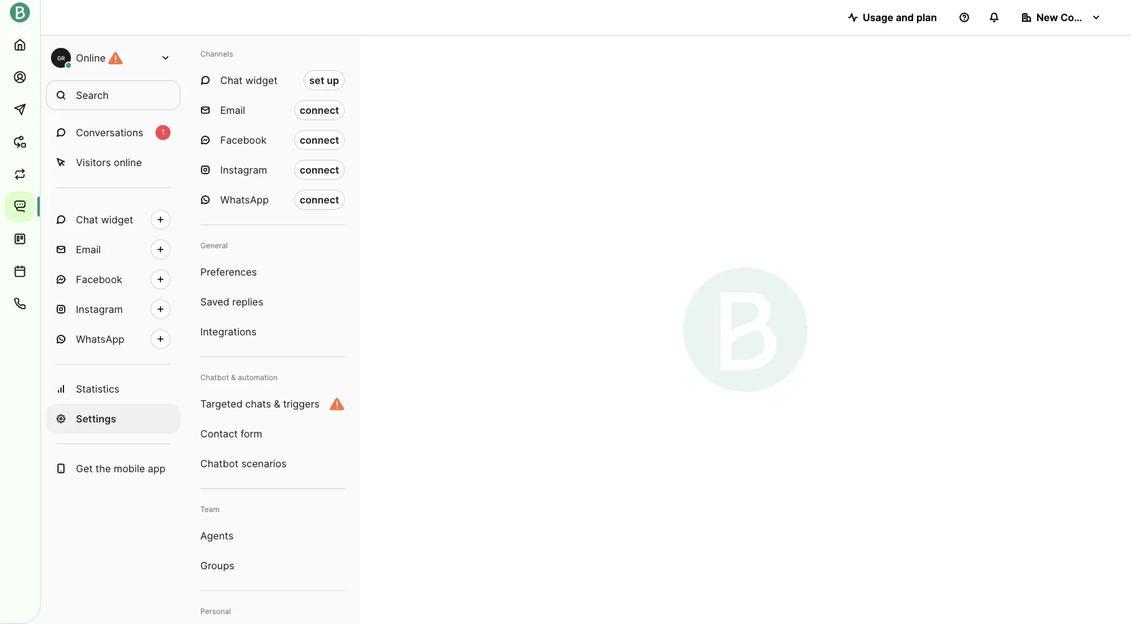 Task type: vqa. For each thing, say whether or not it's contained in the screenshot.
reply.
no



Task type: describe. For each thing, give the bounding box(es) containing it.
0 horizontal spatial chat widget
[[76, 214, 133, 226]]

1 vertical spatial &
[[274, 398, 280, 410]]

saved replies
[[200, 296, 264, 308]]

new company
[[1037, 11, 1107, 24]]

chatbot & automation
[[200, 373, 278, 382]]

1 horizontal spatial facebook
[[220, 134, 267, 146]]

connect for instagram
[[300, 164, 339, 176]]

integrations
[[200, 326, 257, 338]]

targeted chats & triggers
[[200, 398, 320, 410]]

instagram link
[[46, 294, 181, 324]]

connect for facebook
[[300, 134, 339, 146]]

contact
[[200, 428, 238, 440]]

visitors
[[76, 156, 111, 169]]

personal
[[200, 607, 231, 616]]

usage and plan
[[863, 11, 938, 24]]

0 vertical spatial chat
[[220, 74, 243, 87]]

1 horizontal spatial whatsapp
[[220, 194, 269, 206]]

form
[[241, 428, 262, 440]]

0 horizontal spatial widget
[[101, 214, 133, 226]]

statistics link
[[46, 374, 181, 404]]

the
[[96, 463, 111, 475]]

statistics
[[76, 383, 119, 395]]

triggers
[[283, 398, 320, 410]]

agents link
[[190, 521, 355, 551]]

1 vertical spatial email
[[76, 243, 101, 256]]

settings
[[76, 413, 116, 425]]

preferences
[[200, 266, 257, 278]]

groups
[[200, 560, 234, 572]]

contact form
[[200, 428, 262, 440]]

targeted
[[200, 398, 243, 410]]

search link
[[46, 80, 181, 110]]

chatbot for chatbot scenarios
[[200, 458, 239, 470]]

online
[[76, 52, 106, 64]]

and
[[896, 11, 914, 24]]

chats
[[245, 398, 271, 410]]

connect for email
[[300, 104, 339, 116]]

get
[[76, 463, 93, 475]]

0 vertical spatial &
[[231, 373, 236, 382]]

gr
[[57, 54, 65, 61]]

automation
[[238, 373, 278, 382]]

email link
[[46, 235, 181, 265]]

1 horizontal spatial instagram
[[220, 164, 267, 176]]

saved
[[200, 296, 230, 308]]

mobile
[[114, 463, 145, 475]]



Task type: locate. For each thing, give the bounding box(es) containing it.
chat
[[220, 74, 243, 87], [76, 214, 98, 226]]

1 vertical spatial whatsapp
[[76, 333, 125, 345]]

integrations link
[[190, 317, 355, 347]]

chat widget
[[220, 74, 278, 87], [76, 214, 133, 226]]

0 horizontal spatial &
[[231, 373, 236, 382]]

facebook inside the facebook link
[[76, 273, 122, 286]]

2 connect from the top
[[300, 134, 339, 146]]

email
[[220, 104, 245, 116], [76, 243, 101, 256]]

plan
[[917, 11, 938, 24]]

widget left set
[[246, 74, 278, 87]]

agents
[[200, 530, 234, 542]]

0 horizontal spatial instagram
[[76, 303, 123, 316]]

contact form link
[[190, 419, 355, 449]]

email down chat widget link
[[76, 243, 101, 256]]

scenarios
[[241, 458, 287, 470]]

team
[[200, 505, 220, 514]]

usage and plan button
[[838, 5, 947, 30]]

widget
[[246, 74, 278, 87], [101, 214, 133, 226]]

1 chatbot from the top
[[200, 373, 229, 382]]

1 vertical spatial chat
[[76, 214, 98, 226]]

targeted chats & triggers link
[[190, 389, 355, 419]]

email down 'channels'
[[220, 104, 245, 116]]

1 horizontal spatial email
[[220, 104, 245, 116]]

1 vertical spatial chatbot
[[200, 458, 239, 470]]

new company button
[[1012, 5, 1112, 30]]

&
[[231, 373, 236, 382], [274, 398, 280, 410]]

set
[[309, 74, 325, 87]]

set up
[[309, 74, 339, 87]]

company
[[1061, 11, 1107, 24]]

saved replies link
[[190, 287, 355, 317]]

chatbot for chatbot & automation
[[200, 373, 229, 382]]

visitors online
[[76, 156, 142, 169]]

0 horizontal spatial facebook
[[76, 273, 122, 286]]

groups link
[[190, 551, 355, 581]]

1 connect from the top
[[300, 104, 339, 116]]

online
[[114, 156, 142, 169]]

0 vertical spatial whatsapp
[[220, 194, 269, 206]]

app
[[148, 463, 166, 475]]

0 vertical spatial email
[[220, 104, 245, 116]]

preferences link
[[190, 257, 355, 287]]

up
[[327, 74, 339, 87]]

0 vertical spatial chatbot
[[200, 373, 229, 382]]

0 horizontal spatial email
[[76, 243, 101, 256]]

chat widget down 'channels'
[[220, 74, 278, 87]]

0 vertical spatial facebook
[[220, 134, 267, 146]]

facebook
[[220, 134, 267, 146], [76, 273, 122, 286]]

1 vertical spatial chat widget
[[76, 214, 133, 226]]

chat up email link
[[76, 214, 98, 226]]

1 vertical spatial facebook
[[76, 273, 122, 286]]

0 vertical spatial instagram
[[220, 164, 267, 176]]

search
[[76, 89, 109, 101]]

1 horizontal spatial &
[[274, 398, 280, 410]]

2 chatbot from the top
[[200, 458, 239, 470]]

1 horizontal spatial chat widget
[[220, 74, 278, 87]]

& left automation
[[231, 373, 236, 382]]

chat widget up email link
[[76, 214, 133, 226]]

3 connect from the top
[[300, 164, 339, 176]]

chatbot up targeted
[[200, 373, 229, 382]]

1
[[161, 128, 165, 137]]

chatbot down contact
[[200, 458, 239, 470]]

usage
[[863, 11, 894, 24]]

whatsapp
[[220, 194, 269, 206], [76, 333, 125, 345]]

chatbot
[[200, 373, 229, 382], [200, 458, 239, 470]]

connect for whatsapp
[[300, 194, 339, 206]]

whatsapp link
[[46, 324, 181, 354]]

connect
[[300, 104, 339, 116], [300, 134, 339, 146], [300, 164, 339, 176], [300, 194, 339, 206]]

channels
[[200, 49, 233, 59]]

chat down 'channels'
[[220, 74, 243, 87]]

1 horizontal spatial chat
[[220, 74, 243, 87]]

get the mobile app link
[[46, 454, 181, 484]]

chat widget link
[[46, 205, 181, 235]]

0 vertical spatial chat widget
[[220, 74, 278, 87]]

new
[[1037, 11, 1059, 24]]

whatsapp down instagram link
[[76, 333, 125, 345]]

whatsapp up general
[[220, 194, 269, 206]]

0 horizontal spatial chat
[[76, 214, 98, 226]]

facebook link
[[46, 265, 181, 294]]

general
[[200, 241, 228, 250]]

0 vertical spatial widget
[[246, 74, 278, 87]]

widget up email link
[[101, 214, 133, 226]]

settings link
[[46, 404, 181, 434]]

replies
[[232, 296, 264, 308]]

0 horizontal spatial whatsapp
[[76, 333, 125, 345]]

1 horizontal spatial widget
[[246, 74, 278, 87]]

1 vertical spatial widget
[[101, 214, 133, 226]]

visitors online link
[[46, 148, 181, 177]]

1 vertical spatial instagram
[[76, 303, 123, 316]]

chatbot scenarios
[[200, 458, 287, 470]]

& right chats
[[274, 398, 280, 410]]

chatbot scenarios link
[[190, 449, 355, 479]]

conversations
[[76, 126, 143, 139]]

instagram
[[220, 164, 267, 176], [76, 303, 123, 316]]

4 connect from the top
[[300, 194, 339, 206]]

get the mobile app
[[76, 463, 166, 475]]



